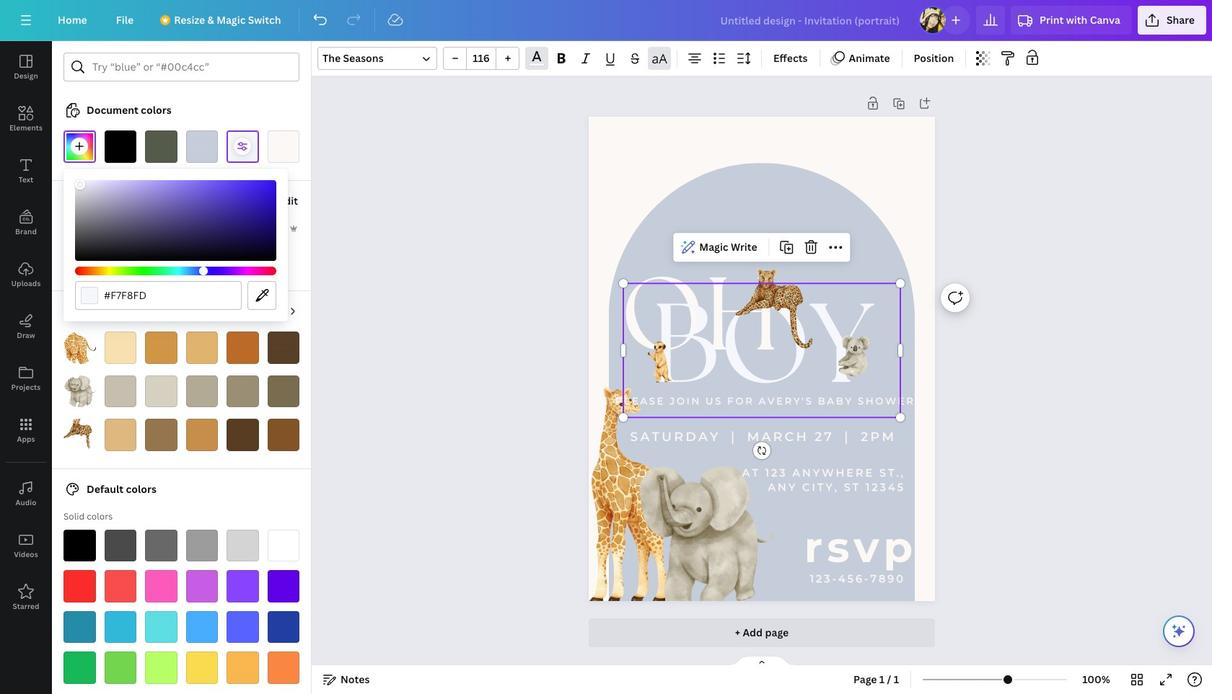 Task type: vqa. For each thing, say whether or not it's contained in the screenshot.
Back
no



Task type: locate. For each thing, give the bounding box(es) containing it.
city,
[[802, 481, 839, 494]]

#ccd3df image
[[186, 131, 218, 163]]

avery's
[[759, 395, 813, 407]]

magic left write
[[699, 240, 728, 254]]

│
[[726, 429, 741, 444], [840, 429, 855, 444]]

st
[[844, 481, 861, 494]]

123
[[765, 467, 787, 480]]

#64472c image
[[267, 332, 299, 364], [267, 332, 299, 364]]

seasons
[[343, 51, 384, 65]]

#ffffff image
[[186, 241, 218, 273]]

#010101 image
[[227, 241, 259, 273], [227, 241, 259, 273]]

+
[[735, 626, 740, 640]]

1 right /
[[894, 673, 899, 687]]

videos button
[[0, 520, 52, 572]]

share
[[1167, 13, 1195, 27]]

0 horizontal spatial │
[[726, 429, 741, 444]]

#4890cd image
[[63, 241, 96, 273], [63, 241, 96, 273]]

yellow #ffde59 image
[[186, 652, 218, 684]]

boy
[[651, 281, 873, 408]]

pink #ff66c4 image
[[145, 571, 177, 603], [145, 571, 177, 603]]

projects
[[11, 382, 41, 393]]

resize & magic switch
[[174, 13, 281, 27]]

saturday
[[630, 429, 721, 444]]

purple #8c52ff image
[[227, 571, 259, 603], [227, 571, 259, 603]]

print with canva
[[1040, 13, 1120, 27]]

projects button
[[0, 353, 52, 405]]

colors right default
[[126, 482, 157, 496]]

magic
[[217, 13, 246, 27], [699, 240, 728, 254]]

#606655 image
[[145, 131, 177, 163]]

switch
[[248, 13, 281, 27]]

#bcb3a0 image
[[186, 376, 218, 408], [186, 376, 218, 408]]

light gray #d9d9d9 image
[[227, 530, 259, 562], [227, 530, 259, 562]]

dark turquoise #0097b2 image
[[63, 611, 96, 644], [63, 611, 96, 644]]

+ add page button
[[589, 619, 935, 648]]

1
[[879, 673, 885, 687], [894, 673, 899, 687]]

any
[[768, 481, 797, 494]]

#867759 image
[[267, 376, 299, 408]]

lime #c1ff72 image
[[145, 652, 177, 684], [145, 652, 177, 684]]

1 horizontal spatial │
[[840, 429, 855, 444]]

#c7752e image
[[227, 332, 259, 364], [227, 332, 259, 364]]

cobalt blue #004aad image
[[267, 611, 299, 644]]

starred
[[13, 602, 39, 612]]

photo colors
[[87, 304, 149, 318]]

page
[[854, 673, 877, 687]]

coral red #ff5757 image
[[104, 571, 136, 603], [104, 571, 136, 603]]

at
[[742, 467, 760, 480]]

1 vertical spatial magic
[[699, 240, 728, 254]]

audio
[[15, 498, 36, 508]]

elements button
[[0, 93, 52, 145]]

colors up #606655 icon
[[141, 103, 171, 117]]

1 left /
[[879, 673, 885, 687]]

color palette
[[63, 222, 118, 234]]

#fbe3b8 image
[[104, 332, 136, 364]]

black #000000 image
[[63, 530, 96, 562], [63, 530, 96, 562]]

resize
[[174, 13, 205, 27]]

dark gray #545454 image
[[104, 530, 136, 562]]

#654526 image
[[227, 419, 259, 451], [227, 419, 259, 451]]

#e8bc7b image
[[186, 332, 218, 364], [186, 332, 218, 364]]

magenta #cb6ce6 image
[[186, 571, 218, 603]]

gray #737373 image
[[145, 530, 177, 562]]

magic write
[[699, 240, 757, 254]]

see all button
[[257, 297, 299, 326]]

st.,
[[879, 467, 905, 480]]

group
[[443, 47, 520, 70]]

yellow #ffde59 image
[[186, 652, 218, 684]]

light blue #38b6ff image
[[186, 611, 218, 644]]

position button
[[908, 47, 960, 70]]

champsraise
[[87, 194, 153, 207]]

0 horizontal spatial magic
[[217, 13, 246, 27]]

100% button
[[1073, 669, 1120, 692]]

#75c6ef image
[[145, 241, 177, 273]]

design
[[14, 71, 38, 81]]

1 horizontal spatial magic
[[699, 240, 728, 254]]

1 1 from the left
[[879, 673, 885, 687]]

colors right photo
[[119, 304, 149, 318]]

#e6bf8b image
[[104, 419, 136, 451], [104, 419, 136, 451]]

page
[[765, 626, 789, 640]]

violet #5e17eb image
[[267, 571, 299, 603]]

light blue #38b6ff image
[[186, 611, 218, 644]]

#f7f8fd image
[[529, 63, 545, 66]]

file button
[[104, 6, 145, 35]]

#cdc6b7 image
[[104, 376, 136, 408], [104, 376, 136, 408]]

peach #ffbd59 image
[[227, 652, 259, 684], [227, 652, 259, 684]]

magic right '&'
[[217, 13, 246, 27]]

text
[[19, 175, 33, 185]]

#dcd6c8 image
[[145, 376, 177, 408], [145, 376, 177, 408]]

1 │ from the left
[[726, 429, 741, 444]]

7890
[[870, 573, 905, 586]]

colors
[[141, 103, 171, 117], [119, 304, 149, 318], [126, 482, 157, 496], [87, 510, 113, 523]]

home link
[[46, 6, 99, 35]]

notes
[[341, 673, 370, 687]]

0 horizontal spatial 1
[[879, 673, 885, 687]]

magic inside button
[[699, 240, 728, 254]]

#fbe3b8 image
[[104, 332, 136, 364]]

Hex color code text field
[[104, 282, 232, 310]]

audio button
[[0, 468, 52, 520]]

print
[[1040, 13, 1064, 27]]

champsraise button
[[58, 192, 165, 210]]

dark gray #545454 image
[[104, 530, 136, 562]]

#166bb5 image
[[104, 241, 136, 273], [104, 241, 136, 273]]

main menu bar
[[0, 0, 1212, 41]]

│ down for
[[726, 429, 741, 444]]

the
[[323, 51, 341, 65]]

gray #a6a6a6 image
[[186, 530, 218, 562], [186, 530, 218, 562]]

1 horizontal spatial 1
[[894, 673, 899, 687]]

grass green #7ed957 image
[[104, 652, 136, 684]]

100%
[[1082, 673, 1110, 687]]

#db9f50 image
[[145, 332, 177, 364]]

royal blue #5271ff image
[[227, 611, 259, 644], [227, 611, 259, 644]]

│ right 27
[[840, 429, 855, 444]]

brand button
[[0, 197, 52, 249]]

#a59980 image
[[227, 376, 259, 408]]

turquoise blue #5ce1e6 image
[[145, 611, 177, 644]]

text button
[[0, 145, 52, 197]]

canva
[[1090, 13, 1120, 27]]

magenta #cb6ce6 image
[[186, 571, 218, 603]]

#f7f8fd image
[[529, 63, 545, 66], [227, 131, 259, 163], [227, 131, 259, 163], [81, 287, 98, 304], [81, 287, 98, 304]]

design button
[[0, 41, 52, 93]]

green #00bf63 image
[[63, 652, 96, 684]]

0 vertical spatial magic
[[217, 13, 246, 27]]

cobalt blue #004aad image
[[267, 611, 299, 644]]

– – number field
[[471, 51, 491, 65]]

27
[[815, 429, 834, 444]]

join
[[670, 395, 701, 407]]

add a new color image
[[63, 131, 96, 163]]

bright red #ff3131 image
[[63, 571, 96, 603], [63, 571, 96, 603]]

#fdf9f7 image
[[267, 131, 299, 163], [267, 131, 299, 163]]

#db9f50 image
[[145, 332, 177, 364]]

oh
[[621, 257, 780, 374]]

colors right 'solid' on the left of the page
[[87, 510, 113, 523]]

with
[[1066, 13, 1088, 27]]

456-
[[838, 573, 870, 586]]



Task type: describe. For each thing, give the bounding box(es) containing it.
show pages image
[[727, 656, 797, 667]]

the seasons
[[323, 51, 384, 65]]

aqua blue #0cc0df image
[[104, 611, 136, 644]]

2pm
[[861, 429, 896, 444]]

colors for solid colors
[[87, 510, 113, 523]]

all
[[276, 305, 286, 317]]

#867759 image
[[267, 376, 299, 408]]

write
[[731, 240, 757, 254]]

default
[[87, 482, 123, 496]]

edit
[[278, 194, 298, 207]]

apps button
[[0, 405, 52, 457]]

#a18058 image
[[145, 419, 177, 451]]

baby
[[818, 395, 853, 407]]

123-456-7890
[[810, 573, 905, 586]]

default colors
[[87, 482, 157, 496]]

&
[[207, 13, 214, 27]]

effects button
[[768, 47, 814, 70]]

#d19755 image
[[186, 419, 218, 451]]

2 │ from the left
[[840, 429, 855, 444]]

home
[[58, 13, 87, 27]]

grass green #7ed957 image
[[104, 652, 136, 684]]

#a18058 image
[[145, 419, 177, 451]]

/
[[887, 673, 891, 687]]

solid colors
[[63, 510, 113, 523]]

shower
[[858, 395, 915, 407]]

12345
[[866, 481, 905, 494]]

white #ffffff image
[[267, 530, 299, 562]]

for
[[727, 395, 754, 407]]

#ffffff image
[[186, 241, 218, 273]]

see all
[[259, 305, 286, 317]]

#75c6ef image
[[145, 241, 177, 273]]

white #ffffff image
[[267, 530, 299, 562]]

#a59980 image
[[227, 376, 259, 408]]

apps
[[17, 434, 35, 444]]

us
[[706, 395, 723, 407]]

elements
[[9, 123, 43, 133]]

see
[[259, 305, 274, 317]]

uploads
[[11, 279, 41, 289]]

solid
[[63, 510, 85, 523]]

aqua blue #0cc0df image
[[104, 611, 136, 644]]

color
[[63, 222, 86, 234]]

+ add page
[[735, 626, 789, 640]]

#000000 image
[[104, 131, 136, 163]]

gray #737373 image
[[145, 530, 177, 562]]

march
[[747, 429, 809, 444]]

violet #5e17eb image
[[267, 571, 299, 603]]

colors for default colors
[[126, 482, 157, 496]]

orange #ff914d image
[[267, 652, 299, 684]]

the seasons button
[[317, 47, 437, 70]]

uploads button
[[0, 249, 52, 301]]

resize & magic switch button
[[151, 6, 293, 35]]

brand
[[15, 227, 37, 237]]

Design title text field
[[709, 6, 913, 35]]

at 123 anywhere st., any city, st 12345
[[742, 467, 905, 494]]

effects
[[773, 51, 808, 65]]

draw
[[17, 330, 35, 341]]

page 1 / 1
[[854, 673, 899, 687]]

palette
[[89, 222, 118, 234]]

animate button
[[826, 47, 896, 70]]

please
[[615, 395, 665, 407]]

videos
[[14, 550, 38, 560]]

colors for photo colors
[[119, 304, 149, 318]]

side panel tab list
[[0, 41, 52, 624]]

green #00bf63 image
[[63, 652, 96, 684]]

turquoise blue #5ce1e6 image
[[145, 611, 177, 644]]

print with canva button
[[1011, 6, 1132, 35]]

123-
[[810, 573, 838, 586]]

anywhere
[[792, 467, 874, 480]]

animate
[[849, 51, 890, 65]]

share button
[[1138, 6, 1206, 35]]

photo
[[87, 304, 116, 318]]

document colors
[[87, 103, 171, 117]]

rsvp
[[804, 521, 917, 573]]

document
[[87, 103, 138, 117]]

#ccd3df image
[[186, 131, 218, 163]]

edit button
[[277, 187, 299, 215]]

colors for document colors
[[141, 103, 171, 117]]

Try "blue" or "#00c4cc" search field
[[92, 53, 290, 81]]

2 1 from the left
[[894, 673, 899, 687]]

#8f5d2c image
[[267, 419, 299, 451]]

#000000 image
[[104, 131, 136, 163]]

magic inside button
[[217, 13, 246, 27]]

file
[[116, 13, 134, 27]]

canva assistant image
[[1170, 623, 1188, 641]]

position
[[914, 51, 954, 65]]

#d19755 image
[[186, 419, 218, 451]]

#606655 image
[[145, 131, 177, 163]]

saturday │ march 27 │ 2pm
[[630, 429, 896, 444]]

add
[[743, 626, 763, 640]]

#8f5d2c image
[[267, 419, 299, 451]]

please join us for avery's baby shower
[[615, 395, 915, 407]]

draw button
[[0, 301, 52, 353]]

orange #ff914d image
[[267, 652, 299, 684]]

magic write button
[[676, 236, 763, 259]]



